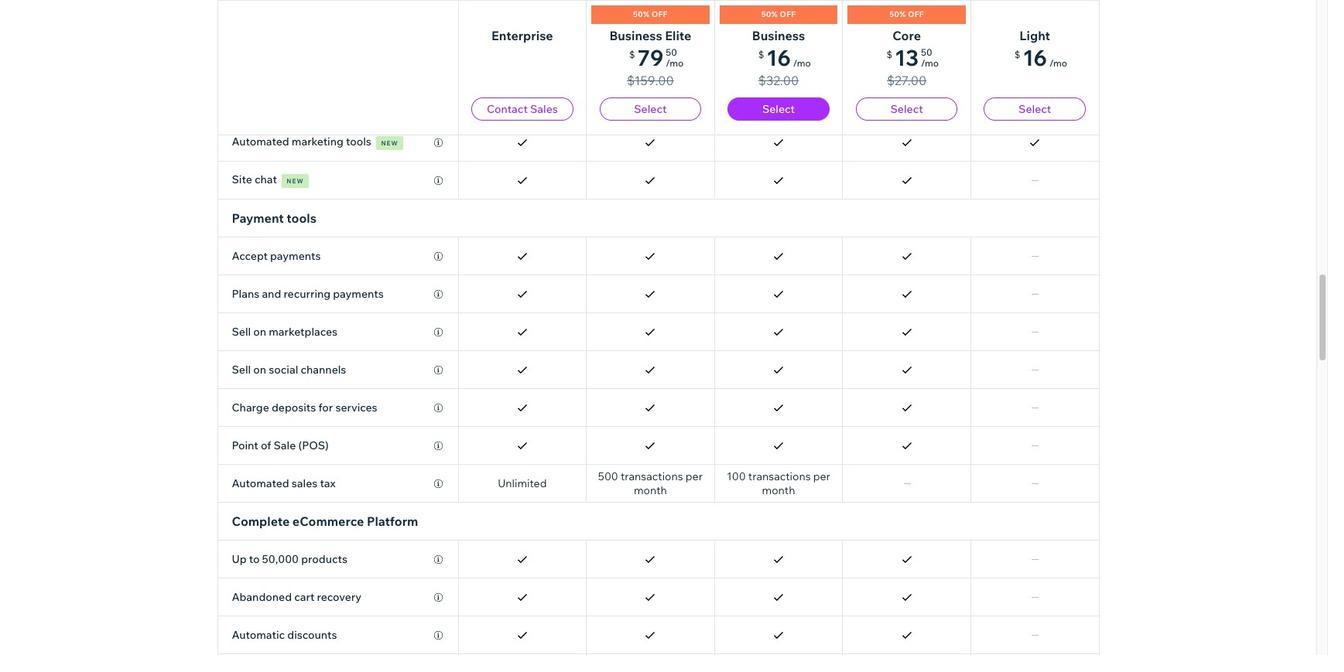 Task type: describe. For each thing, give the bounding box(es) containing it.
tax
[[320, 477, 336, 491]]

50,000
[[262, 553, 299, 567]]

$ 16 /mo
[[1015, 44, 1068, 71]]

100 for 100 transactions per month
[[727, 470, 746, 484]]

core $ 13 50 /mo $27.00
[[887, 28, 939, 88]]

transactions for 500
[[621, 470, 683, 484]]

500
[[598, 470, 618, 484]]

automatic discounts
[[232, 629, 337, 643]]

0 horizontal spatial 75
[[644, 60, 657, 74]]

business elite $ 79 50 /mo $159.00
[[610, 28, 692, 88]]

charge deposits for services
[[232, 401, 378, 415]]

select for 13
[[891, 102, 923, 116]]

point of sale (pos)
[[232, 439, 329, 453]]

ecommerce
[[293, 514, 364, 530]]

per for 500 transactions per month
[[686, 470, 703, 484]]

platform
[[367, 514, 418, 530]]

50% off for 79
[[633, 9, 668, 19]]

core
[[893, 28, 921, 43]]

2 select from the left
[[762, 102, 795, 116]]

month for 100
[[762, 484, 795, 498]]

up
[[232, 553, 247, 567]]

point
[[232, 439, 258, 453]]

services
[[336, 401, 378, 415]]

site
[[232, 173, 252, 187]]

per for 100 transactions per month
[[813, 470, 831, 484]]

contact sales button
[[471, 98, 573, 121]]

recovery
[[317, 591, 362, 605]]

50% off for 16
[[762, 9, 796, 19]]

automated marketing tools
[[232, 135, 372, 149]]

business for 79
[[610, 28, 662, 43]]

100 for 100
[[641, 98, 660, 111]]

payment tools
[[232, 211, 317, 226]]

automated for automated sales tax
[[232, 477, 289, 491]]

sales
[[292, 477, 318, 491]]

custom
[[503, 98, 542, 111]]

0 vertical spatial payments
[[270, 249, 321, 263]]

$ inside business $ 16 /mo $32.00
[[758, 49, 764, 60]]

business $ 16 /mo $32.00
[[752, 28, 811, 88]]

1 horizontal spatial 10
[[1029, 98, 1041, 111]]

automatic
[[232, 629, 285, 643]]

16 inside business $ 16 /mo $32.00
[[767, 44, 791, 71]]

deposits
[[272, 401, 316, 415]]

on for marketplaces
[[253, 325, 266, 339]]

to
[[249, 553, 260, 567]]

/mo inside the core $ 13 50 /mo $27.00
[[921, 57, 939, 69]]

select for 79
[[634, 102, 667, 116]]

transactions for 100
[[749, 470, 811, 484]]

$ inside the core $ 13 50 /mo $27.00
[[887, 49, 893, 60]]

elite
[[665, 28, 692, 43]]

1 horizontal spatial 75
[[773, 98, 785, 111]]

products
[[301, 553, 348, 567]]



Task type: vqa. For each thing, say whether or not it's contained in the screenshot.
bottom app
no



Task type: locate. For each thing, give the bounding box(es) containing it.
10 down 4
[[1029, 98, 1041, 111]]

3 $ from the left
[[887, 49, 893, 60]]

1 horizontal spatial month
[[762, 484, 795, 498]]

payment
[[232, 211, 284, 226]]

on left the "social"
[[253, 363, 266, 377]]

50% for 79
[[633, 9, 650, 19]]

1 off from the left
[[652, 9, 668, 19]]

select button
[[600, 98, 702, 121], [728, 98, 830, 121], [856, 98, 958, 121], [984, 98, 1086, 121]]

2 50% off from the left
[[762, 9, 796, 19]]

light
[[1020, 28, 1051, 43]]

4 select button from the left
[[984, 98, 1086, 121]]

1 horizontal spatial transactions
[[749, 470, 811, 484]]

13
[[895, 44, 919, 71]]

new for automated marketing tools
[[381, 139, 398, 147]]

500 transactions per month
[[598, 470, 703, 498]]

month
[[634, 484, 667, 498], [762, 484, 795, 498]]

2 16 from the left
[[1023, 44, 1047, 71]]

sell on marketplaces
[[232, 325, 338, 339]]

marketplaces
[[269, 325, 338, 339]]

and
[[262, 287, 281, 301]]

16 up $32.00
[[767, 44, 791, 71]]

accept
[[232, 249, 268, 263]]

sell on social channels
[[232, 363, 346, 377]]

3 select from the left
[[891, 102, 923, 116]]

0 horizontal spatial payments
[[270, 249, 321, 263]]

automated for automated marketing tools
[[232, 135, 289, 149]]

50 down $27.00
[[900, 98, 914, 111]]

automated up complete
[[232, 477, 289, 491]]

2 50% from the left
[[762, 9, 778, 19]]

50 down elite
[[666, 46, 677, 58]]

select button for 79
[[600, 98, 702, 121]]

50 inside the core $ 13 50 /mo $27.00
[[921, 46, 933, 58]]

1 horizontal spatial off
[[780, 9, 796, 19]]

1 vertical spatial 75
[[773, 98, 785, 111]]

0 horizontal spatial 100
[[641, 98, 660, 111]]

3 50% from the left
[[890, 9, 906, 19]]

select button for 16
[[984, 98, 1086, 121]]

(pos)
[[298, 439, 329, 453]]

3 50% off from the left
[[890, 9, 924, 19]]

2 per from the left
[[813, 470, 831, 484]]

0 vertical spatial tools
[[346, 135, 372, 149]]

off up elite
[[652, 9, 668, 19]]

0 horizontal spatial 50% off
[[633, 9, 668, 19]]

abandoned cart recovery
[[232, 591, 362, 605]]

channels
[[301, 363, 346, 377]]

transactions inside 500 transactions per month
[[621, 470, 683, 484]]

50% up core
[[890, 9, 906, 19]]

transactions inside 100 transactions per month
[[749, 470, 811, 484]]

marketing
[[292, 135, 344, 149]]

1 horizontal spatial payments
[[333, 287, 384, 301]]

on
[[253, 325, 266, 339], [253, 363, 266, 377]]

0 horizontal spatial 10
[[901, 60, 913, 74]]

new right the chat
[[287, 177, 304, 185]]

$ left 13
[[887, 49, 893, 60]]

0 vertical spatial new
[[381, 139, 398, 147]]

2 select button from the left
[[728, 98, 830, 121]]

1 horizontal spatial per
[[813, 470, 831, 484]]

off up core
[[908, 9, 924, 19]]

0 horizontal spatial new
[[287, 177, 304, 185]]

sell for sell on social channels
[[232, 363, 251, 377]]

$ left 4
[[1015, 49, 1021, 60]]

automated up the chat
[[232, 135, 289, 149]]

select button down $159.00
[[600, 98, 702, 121]]

off for 16
[[780, 9, 796, 19]]

charge
[[232, 401, 269, 415]]

of
[[261, 439, 271, 453]]

1 vertical spatial on
[[253, 363, 266, 377]]

0 horizontal spatial business
[[610, 28, 662, 43]]

2 automated from the top
[[232, 477, 289, 491]]

for
[[319, 401, 333, 415]]

1 horizontal spatial 50% off
[[762, 9, 796, 19]]

25
[[773, 60, 785, 74]]

100 inside 100 transactions per month
[[727, 470, 746, 484]]

2 transactions from the left
[[749, 470, 811, 484]]

off for 79
[[652, 9, 668, 19]]

/mo right 13
[[921, 57, 939, 69]]

new for site chat
[[287, 177, 304, 185]]

discounts
[[287, 629, 337, 643]]

0 vertical spatial 75
[[644, 60, 657, 74]]

new
[[381, 139, 398, 147], [287, 177, 304, 185]]

/mo
[[666, 57, 684, 69], [793, 57, 811, 69], [921, 57, 939, 69], [1050, 57, 1068, 69]]

100
[[641, 98, 660, 111], [727, 470, 746, 484]]

1 select button from the left
[[600, 98, 702, 121]]

complete
[[232, 514, 290, 530]]

1 business from the left
[[610, 28, 662, 43]]

50% off up business $ 16 /mo $32.00
[[762, 9, 796, 19]]

1 $ from the left
[[629, 49, 635, 60]]

business up 25
[[752, 28, 805, 43]]

50% off for 13
[[890, 9, 924, 19]]

50
[[666, 46, 677, 58], [921, 46, 933, 58], [900, 98, 914, 111]]

$ left "79" at the left
[[629, 49, 635, 60]]

1 vertical spatial tools
[[287, 211, 317, 226]]

1 per from the left
[[686, 470, 703, 484]]

off up business $ 16 /mo $32.00
[[780, 9, 796, 19]]

50% off up core
[[890, 9, 924, 19]]

select down $159.00
[[634, 102, 667, 116]]

select button down $27.00
[[856, 98, 958, 121]]

automated
[[232, 135, 289, 149], [232, 477, 289, 491]]

1 vertical spatial payments
[[333, 287, 384, 301]]

50% for 16
[[762, 9, 778, 19]]

1 sell from the top
[[232, 325, 251, 339]]

1 /mo from the left
[[666, 57, 684, 69]]

0 horizontal spatial off
[[652, 9, 668, 19]]

0 vertical spatial 100
[[641, 98, 660, 111]]

4 /mo from the left
[[1050, 57, 1068, 69]]

$27.00
[[887, 73, 927, 88]]

month inside 500 transactions per month
[[634, 484, 667, 498]]

0 vertical spatial 10
[[901, 60, 913, 74]]

0 vertical spatial on
[[253, 325, 266, 339]]

50 right 13
[[921, 46, 933, 58]]

site chat
[[232, 173, 277, 187]]

1 vertical spatial 100
[[727, 470, 746, 484]]

2 horizontal spatial 50% off
[[890, 9, 924, 19]]

select for 16
[[1019, 102, 1052, 116]]

month for 500
[[634, 484, 667, 498]]

business
[[610, 28, 662, 43], [752, 28, 805, 43]]

$159.00
[[627, 73, 674, 88]]

contact sales
[[487, 102, 558, 116]]

1 horizontal spatial new
[[381, 139, 398, 147]]

$ inside business elite $ 79 50 /mo $159.00
[[629, 49, 635, 60]]

10
[[901, 60, 913, 74], [1029, 98, 1041, 111]]

/mo inside business elite $ 79 50 /mo $159.00
[[666, 57, 684, 69]]

automated sales tax
[[232, 477, 336, 491]]

$ left 25
[[758, 49, 764, 60]]

select button down $32.00
[[728, 98, 830, 121]]

100 transactions per month
[[727, 470, 831, 498]]

0 horizontal spatial 16
[[767, 44, 791, 71]]

1 on from the top
[[253, 325, 266, 339]]

select down $32.00
[[762, 102, 795, 116]]

new right marketing
[[381, 139, 398, 147]]

16 down light
[[1023, 44, 1047, 71]]

50% up "79" at the left
[[633, 9, 650, 19]]

select down 4
[[1019, 102, 1052, 116]]

off for 13
[[908, 9, 924, 19]]

0 horizontal spatial tools
[[287, 211, 317, 226]]

on for social
[[253, 363, 266, 377]]

contact
[[487, 102, 528, 116]]

16
[[767, 44, 791, 71], [1023, 44, 1047, 71]]

payments right recurring
[[333, 287, 384, 301]]

chat
[[255, 173, 277, 187]]

0 horizontal spatial per
[[686, 470, 703, 484]]

50% off
[[633, 9, 668, 19], [762, 9, 796, 19], [890, 9, 924, 19]]

1 horizontal spatial 16
[[1023, 44, 1047, 71]]

2 /mo from the left
[[793, 57, 811, 69]]

1 automated from the top
[[232, 135, 289, 149]]

0 horizontal spatial transactions
[[621, 470, 683, 484]]

79
[[638, 44, 664, 71]]

select button for 13
[[856, 98, 958, 121]]

payments up recurring
[[270, 249, 321, 263]]

transactions
[[621, 470, 683, 484], [749, 470, 811, 484]]

abandoned
[[232, 591, 292, 605]]

business inside business elite $ 79 50 /mo $159.00
[[610, 28, 662, 43]]

/mo right 4
[[1050, 57, 1068, 69]]

off
[[652, 9, 668, 19], [780, 9, 796, 19], [908, 9, 924, 19]]

1 vertical spatial 10
[[1029, 98, 1041, 111]]

3 off from the left
[[908, 9, 924, 19]]

per inside 500 transactions per month
[[686, 470, 703, 484]]

1 50% from the left
[[633, 9, 650, 19]]

0 vertical spatial automated
[[232, 135, 289, 149]]

2 business from the left
[[752, 28, 805, 43]]

sell down plans at left top
[[232, 325, 251, 339]]

1 vertical spatial sell
[[232, 363, 251, 377]]

select down $27.00
[[891, 102, 923, 116]]

1 select from the left
[[634, 102, 667, 116]]

2 sell from the top
[[232, 363, 251, 377]]

50 inside business elite $ 79 50 /mo $159.00
[[666, 46, 677, 58]]

2 horizontal spatial 50
[[921, 46, 933, 58]]

select button down 4
[[984, 98, 1086, 121]]

1 horizontal spatial 50%
[[762, 9, 778, 19]]

1 horizontal spatial tools
[[346, 135, 372, 149]]

1 vertical spatial new
[[287, 177, 304, 185]]

1 transactions from the left
[[621, 470, 683, 484]]

on down and
[[253, 325, 266, 339]]

50% for 13
[[890, 9, 906, 19]]

1 horizontal spatial business
[[752, 28, 805, 43]]

up to 50,000 products
[[232, 553, 348, 567]]

10 down core
[[901, 60, 913, 74]]

complete ecommerce platform
[[232, 514, 418, 530]]

1 month from the left
[[634, 484, 667, 498]]

month inside 100 transactions per month
[[762, 484, 795, 498]]

business inside business $ 16 /mo $32.00
[[752, 28, 805, 43]]

50% off up elite
[[633, 9, 668, 19]]

0 horizontal spatial 50
[[666, 46, 677, 58]]

0 horizontal spatial month
[[634, 484, 667, 498]]

2 month from the left
[[762, 484, 795, 498]]

50% up business $ 16 /mo $32.00
[[762, 9, 778, 19]]

2 horizontal spatial 50%
[[890, 9, 906, 19]]

/mo right "79" at the left
[[666, 57, 684, 69]]

2 off from the left
[[780, 9, 796, 19]]

accept payments
[[232, 249, 321, 263]]

sell up charge
[[232, 363, 251, 377]]

plans
[[232, 287, 260, 301]]

payments
[[270, 249, 321, 263], [333, 287, 384, 301]]

/mo inside business $ 16 /mo $32.00
[[793, 57, 811, 69]]

recurring
[[284, 287, 331, 301]]

plans and recurring payments
[[232, 287, 384, 301]]

1 horizontal spatial 50
[[900, 98, 914, 111]]

75
[[644, 60, 657, 74], [773, 98, 785, 111]]

1 50% off from the left
[[633, 9, 668, 19]]

sales
[[530, 102, 558, 116]]

sale
[[274, 439, 296, 453]]

2 horizontal spatial off
[[908, 9, 924, 19]]

$
[[629, 49, 635, 60], [758, 49, 764, 60], [887, 49, 893, 60], [1015, 49, 1021, 60]]

sell
[[232, 325, 251, 339], [232, 363, 251, 377]]

unlimited
[[498, 477, 547, 491]]

4
[[1032, 60, 1039, 74]]

select
[[634, 102, 667, 116], [762, 102, 795, 116], [891, 102, 923, 116], [1019, 102, 1052, 116]]

4 select from the left
[[1019, 102, 1052, 116]]

enterprise
[[492, 28, 553, 43]]

1 horizontal spatial 100
[[727, 470, 746, 484]]

/mo right 25
[[793, 57, 811, 69]]

1 16 from the left
[[767, 44, 791, 71]]

3 select button from the left
[[856, 98, 958, 121]]

tools
[[346, 135, 372, 149], [287, 211, 317, 226]]

$ inside $ 16 /mo
[[1015, 49, 1021, 60]]

cart
[[294, 591, 315, 605]]

business up "79" at the left
[[610, 28, 662, 43]]

per inside 100 transactions per month
[[813, 470, 831, 484]]

3 /mo from the left
[[921, 57, 939, 69]]

tools right payment
[[287, 211, 317, 226]]

1 vertical spatial automated
[[232, 477, 289, 491]]

tools right marketing
[[346, 135, 372, 149]]

0 horizontal spatial 50%
[[633, 9, 650, 19]]

2 $ from the left
[[758, 49, 764, 60]]

0 vertical spatial sell
[[232, 325, 251, 339]]

/mo inside $ 16 /mo
[[1050, 57, 1068, 69]]

$32.00
[[759, 73, 799, 88]]

sell for sell on marketplaces
[[232, 325, 251, 339]]

social
[[269, 363, 298, 377]]

50%
[[633, 9, 650, 19], [762, 9, 778, 19], [890, 9, 906, 19]]

4 $ from the left
[[1015, 49, 1021, 60]]

per
[[686, 470, 703, 484], [813, 470, 831, 484]]

2 on from the top
[[253, 363, 266, 377]]

business for 16
[[752, 28, 805, 43]]



